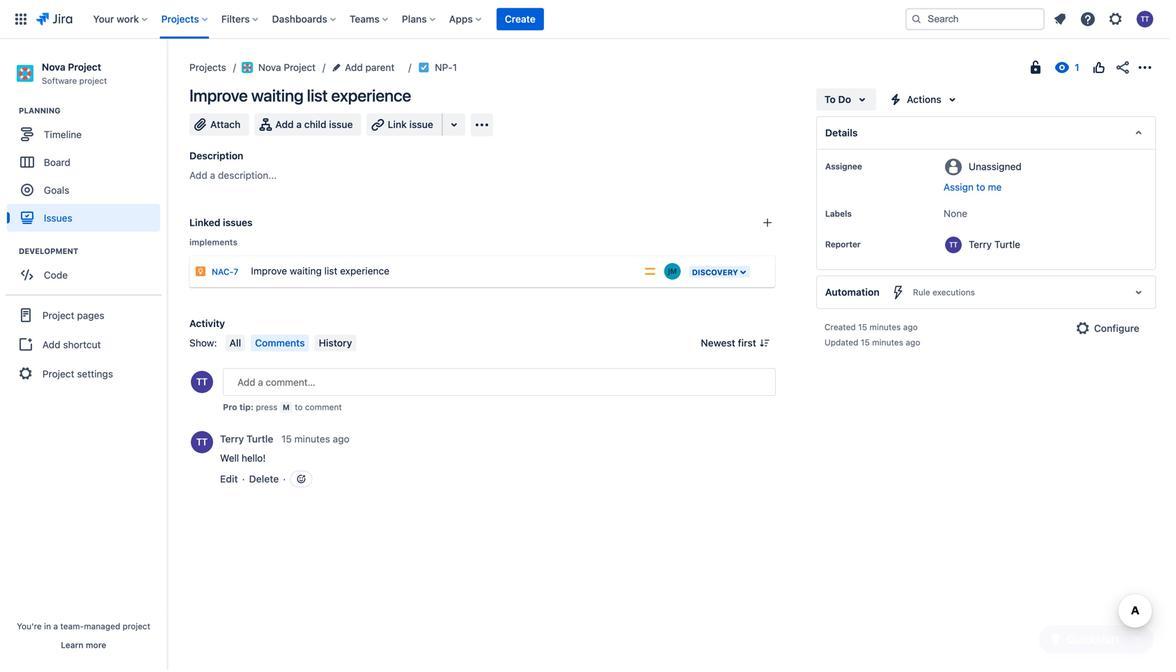 Task type: vqa. For each thing, say whether or not it's contained in the screenshot.
bottom small icon
no



Task type: describe. For each thing, give the bounding box(es) containing it.
first
[[738, 337, 756, 349]]

1 vertical spatial to
[[295, 403, 303, 412]]

well
[[220, 453, 239, 464]]

planning
[[19, 106, 60, 115]]

1 horizontal spatial turtle
[[995, 239, 1020, 250]]

create button
[[497, 8, 544, 30]]

banner containing your work
[[0, 0, 1170, 39]]

automation element
[[816, 276, 1156, 309]]

timeline link
[[7, 121, 160, 149]]

project inside "nova project software project"
[[79, 76, 107, 86]]

nac-7
[[212, 267, 238, 277]]

edit button
[[220, 473, 238, 487]]

all
[[229, 337, 241, 349]]

2 issue from the left
[[409, 119, 433, 130]]

1 vertical spatial waiting
[[290, 265, 322, 277]]

add for add a description...
[[189, 170, 207, 181]]

development
[[19, 247, 78, 256]]

project inside "link"
[[42, 310, 74, 321]]

pro tip: press m to comment
[[223, 403, 342, 412]]

add parent
[[345, 62, 395, 73]]

delete button
[[249, 473, 279, 487]]

actions button
[[882, 88, 967, 111]]

development heading
[[19, 246, 166, 257]]

plans
[[402, 13, 427, 25]]

1 issue from the left
[[329, 119, 353, 130]]

software
[[42, 76, 77, 86]]

add a child issue button
[[254, 114, 361, 136]]

terry turtle inside dropdown button
[[220, 434, 273, 445]]

implements
[[189, 238, 238, 247]]

apps button
[[445, 8, 487, 30]]

copy link to issue image
[[454, 61, 465, 72]]

shortcut
[[63, 339, 101, 351]]

project inside "nova project software project"
[[68, 61, 101, 73]]

issues link
[[7, 204, 160, 232]]

delete
[[249, 474, 279, 485]]

to do
[[825, 94, 851, 105]]

projects button
[[157, 8, 213, 30]]

to do button
[[816, 88, 876, 111]]

more information about this user image
[[191, 432, 213, 454]]

group containing timeline
[[7, 105, 166, 236]]

0 vertical spatial waiting
[[251, 86, 303, 105]]

task image
[[418, 62, 429, 73]]

improve waiting list experience link
[[245, 258, 638, 286]]

check image
[[1048, 632, 1064, 648]]

turtle inside dropdown button
[[247, 434, 273, 445]]

executions
[[933, 288, 975, 297]]

issues
[[223, 217, 253, 228]]

work
[[117, 13, 139, 25]]

link issue button
[[367, 114, 443, 136]]

reporter
[[825, 240, 861, 249]]

pro
[[223, 403, 237, 412]]

child
[[304, 119, 326, 130]]

planning image
[[2, 103, 19, 119]]

Search field
[[906, 8, 1045, 30]]

filters
[[221, 13, 250, 25]]

quickstart
[[1067, 634, 1120, 647]]

automation
[[825, 287, 880, 298]]

development image
[[2, 243, 19, 260]]

menu bar containing all
[[222, 335, 359, 352]]

np-1 link
[[435, 59, 457, 76]]

sidebar navigation image
[[152, 56, 182, 84]]

labels
[[825, 209, 852, 219]]

linked issues
[[189, 217, 253, 228]]

create
[[505, 13, 536, 25]]

project pages
[[42, 310, 104, 321]]

well hello!
[[220, 453, 266, 464]]

0 vertical spatial 15
[[858, 323, 867, 332]]

nova project image
[[242, 62, 253, 73]]

updated
[[825, 338, 859, 348]]

code group
[[7, 246, 166, 293]]

0 vertical spatial minutes
[[870, 323, 901, 332]]

priority: medium image
[[643, 265, 657, 279]]

1 horizontal spatial terry turtle
[[969, 239, 1020, 250]]

appswitcher icon image
[[13, 11, 29, 28]]

unassigned
[[969, 161, 1022, 172]]

you're in a team-managed project
[[17, 622, 150, 632]]

planning heading
[[19, 105, 166, 116]]

actions
[[907, 94, 941, 105]]

settings
[[77, 368, 113, 380]]

hello!
[[242, 453, 266, 464]]

newest first
[[701, 337, 756, 349]]

your
[[93, 13, 114, 25]]

1 vertical spatial experience
[[340, 265, 390, 277]]

actions image
[[1137, 59, 1153, 76]]

more information about this user image
[[945, 237, 962, 254]]

board
[[44, 157, 70, 168]]

projects for projects popup button
[[161, 13, 199, 25]]

add shortcut
[[42, 339, 101, 351]]

add parent button
[[331, 59, 399, 76]]

1 vertical spatial list
[[324, 265, 337, 277]]

all button
[[225, 335, 245, 352]]

15 minutes ago
[[281, 434, 350, 445]]

0 horizontal spatial improve
[[189, 86, 248, 105]]

none
[[944, 208, 968, 219]]

link web pages and more image
[[446, 116, 463, 133]]

nova project link
[[242, 59, 316, 76]]

link issue
[[388, 119, 433, 130]]

learn more
[[61, 641, 106, 651]]

teams
[[350, 13, 380, 25]]

assign
[[944, 181, 974, 193]]

learn
[[61, 641, 83, 651]]

link an issue image
[[762, 217, 773, 228]]

assign to me button
[[944, 180, 1142, 194]]



Task type: locate. For each thing, give the bounding box(es) containing it.
pages
[[77, 310, 104, 321]]

a for child
[[296, 119, 302, 130]]

project right managed at the bottom left
[[123, 622, 150, 632]]

a down description
[[210, 170, 215, 181]]

project
[[79, 76, 107, 86], [123, 622, 150, 632]]

add left 'shortcut'
[[42, 339, 60, 351]]

timeline
[[44, 129, 82, 140]]

issue
[[329, 119, 353, 130], [409, 119, 433, 130]]

comments
[[255, 337, 305, 349]]

projects
[[161, 13, 199, 25], [189, 62, 226, 73]]

waiting
[[251, 86, 303, 105], [290, 265, 322, 277]]

to left me
[[976, 181, 985, 193]]

nova project
[[258, 62, 316, 73]]

assign to me
[[944, 181, 1002, 193]]

your profile and settings image
[[1137, 11, 1153, 28]]

project
[[68, 61, 101, 73], [284, 62, 316, 73], [42, 310, 74, 321], [42, 368, 74, 380]]

history button
[[315, 335, 356, 352]]

improve waiting list experience
[[189, 86, 411, 105], [251, 265, 390, 277]]

created
[[825, 323, 856, 332]]

0 vertical spatial group
[[7, 105, 166, 236]]

projects link
[[189, 59, 226, 76]]

1 vertical spatial project
[[123, 622, 150, 632]]

goals link
[[7, 176, 160, 204]]

help image
[[1080, 11, 1096, 28]]

add for add a child issue
[[275, 119, 294, 130]]

0 horizontal spatial project
[[79, 76, 107, 86]]

2 vertical spatial minutes
[[294, 434, 330, 445]]

0 horizontal spatial turtle
[[247, 434, 273, 445]]

2 horizontal spatial a
[[296, 119, 302, 130]]

2 vertical spatial 15
[[281, 434, 292, 445]]

terry turtle right more information about this user icon
[[969, 239, 1020, 250]]

minutes right created
[[870, 323, 901, 332]]

0 horizontal spatial to
[[295, 403, 303, 412]]

a inside 'sidebar' element
[[53, 622, 58, 632]]

terry turtle
[[969, 239, 1020, 250], [220, 434, 273, 445]]

attach button
[[189, 114, 249, 136]]

15 right created
[[858, 323, 867, 332]]

0 vertical spatial turtle
[[995, 239, 1020, 250]]

search image
[[911, 14, 922, 25]]

1 vertical spatial terry turtle
[[220, 434, 273, 445]]

1 vertical spatial improve
[[251, 265, 287, 277]]

notifications image
[[1052, 11, 1069, 28]]

details element
[[816, 116, 1156, 150]]

dashboards button
[[268, 8, 341, 30]]

primary element
[[8, 0, 894, 39]]

me
[[988, 181, 1002, 193]]

goals
[[44, 184, 69, 196]]

parent
[[365, 62, 395, 73]]

to inside button
[[976, 181, 985, 193]]

0 horizontal spatial nova
[[42, 61, 65, 73]]

1 vertical spatial turtle
[[247, 434, 273, 445]]

nova right the 'nova project' icon at the left
[[258, 62, 281, 73]]

1 horizontal spatial a
[[210, 170, 215, 181]]

apps
[[449, 13, 473, 25]]

terry right more information about this user icon
[[969, 239, 992, 250]]

1 horizontal spatial improve
[[251, 265, 287, 277]]

15 right updated
[[861, 338, 870, 348]]

newest
[[701, 337, 735, 349]]

0 vertical spatial project
[[79, 76, 107, 86]]

2 vertical spatial a
[[53, 622, 58, 632]]

0 vertical spatial terry turtle
[[969, 239, 1020, 250]]

np-
[[435, 62, 453, 73]]

add left child
[[275, 119, 294, 130]]

add inside 'sidebar' element
[[42, 339, 60, 351]]

1 horizontal spatial nova
[[258, 62, 281, 73]]

2 vertical spatial ago
[[333, 434, 350, 445]]

turtle up automation element
[[995, 239, 1020, 250]]

nac-7 link
[[212, 267, 238, 277]]

0 vertical spatial ago
[[903, 323, 918, 332]]

add app image
[[474, 117, 490, 133]]

you're
[[17, 622, 42, 632]]

m
[[283, 403, 290, 412]]

nova for nova project software project
[[42, 61, 65, 73]]

add a child issue
[[275, 119, 353, 130]]

improve up attach 'button'
[[189, 86, 248, 105]]

teams button
[[345, 8, 394, 30]]

0 vertical spatial projects
[[161, 13, 199, 25]]

projects left the 'nova project' icon at the left
[[189, 62, 226, 73]]

1 horizontal spatial to
[[976, 181, 985, 193]]

project up software at left
[[68, 61, 101, 73]]

banner
[[0, 0, 1170, 39]]

1
[[453, 62, 457, 73]]

0 horizontal spatial a
[[53, 622, 58, 632]]

issue right link
[[409, 119, 433, 130]]

comments button
[[251, 335, 309, 352]]

do
[[838, 94, 851, 105]]

improve
[[189, 86, 248, 105], [251, 265, 287, 277]]

code
[[44, 269, 68, 281]]

add shortcut button
[[6, 331, 162, 359]]

15 down "m" on the bottom left of the page
[[281, 434, 292, 445]]

rule executions
[[913, 288, 975, 297]]

a for description...
[[210, 170, 215, 181]]

to
[[825, 94, 836, 105]]

add a description...
[[189, 170, 277, 181]]

nac-
[[212, 267, 234, 277]]

terry up well
[[220, 434, 244, 445]]

0 vertical spatial improve
[[189, 86, 248, 105]]

project pages link
[[6, 300, 162, 331]]

filters button
[[217, 8, 264, 30]]

minutes down comment
[[294, 434, 330, 445]]

add left parent
[[345, 62, 363, 73]]

1 vertical spatial terry
[[220, 434, 244, 445]]

2 nova from the left
[[258, 62, 281, 73]]

attach
[[210, 119, 241, 130]]

project down dashboards
[[284, 62, 316, 73]]

rule
[[913, 288, 930, 297]]

0 vertical spatial improve waiting list experience
[[189, 86, 411, 105]]

team-
[[60, 622, 84, 632]]

assignee
[[825, 162, 862, 171]]

a left child
[[296, 119, 302, 130]]

comment
[[305, 403, 342, 412]]

terry turtle up well hello!
[[220, 434, 273, 445]]

vote options: no one has voted for this issue yet. image
[[1091, 59, 1108, 76]]

0 vertical spatial to
[[976, 181, 985, 193]]

experience
[[331, 86, 411, 105], [340, 265, 390, 277]]

a inside "add a child issue" button
[[296, 119, 302, 130]]

nova inside "nova project software project"
[[42, 61, 65, 73]]

sidebar element
[[0, 39, 167, 671]]

terry
[[969, 239, 992, 250], [220, 434, 244, 445]]

0 vertical spatial list
[[307, 86, 328, 105]]

1 vertical spatial group
[[6, 295, 162, 394]]

nova project software project
[[42, 61, 107, 86]]

goal image
[[21, 184, 33, 197]]

more
[[86, 641, 106, 651]]

add for add parent
[[345, 62, 363, 73]]

code link
[[7, 261, 160, 289]]

1 nova from the left
[[42, 61, 65, 73]]

1 vertical spatial projects
[[189, 62, 226, 73]]

created 15 minutes ago updated 15 minutes ago
[[825, 323, 920, 348]]

add down description
[[189, 170, 207, 181]]

turtle up hello!
[[247, 434, 273, 445]]

linked
[[189, 217, 220, 228]]

Add a comment… field
[[223, 368, 776, 396]]

a right in
[[53, 622, 58, 632]]

press
[[256, 403, 278, 412]]

1 vertical spatial improve waiting list experience
[[251, 265, 390, 277]]

add reaction image
[[296, 474, 307, 485]]

to right "m" on the bottom left of the page
[[295, 403, 303, 412]]

improve right "7"
[[251, 265, 287, 277]]

configure link
[[1069, 318, 1148, 340]]

terry inside dropdown button
[[220, 434, 244, 445]]

add inside "dropdown button"
[[345, 62, 363, 73]]

0 horizontal spatial terry
[[220, 434, 244, 445]]

link
[[388, 119, 407, 130]]

project settings
[[42, 368, 113, 380]]

project up add shortcut
[[42, 310, 74, 321]]

jira image
[[36, 11, 72, 28], [36, 11, 72, 28]]

terry turtle button
[[220, 433, 276, 446]]

1 horizontal spatial terry
[[969, 239, 992, 250]]

in
[[44, 622, 51, 632]]

project settings link
[[6, 359, 162, 390]]

tip:
[[239, 403, 254, 412]]

configure
[[1094, 323, 1140, 334]]

dashboards
[[272, 13, 327, 25]]

0 vertical spatial terry
[[969, 239, 992, 250]]

no restrictions image
[[1027, 59, 1044, 76]]

minutes right updated
[[872, 338, 903, 348]]

projects up the sidebar navigation 'icon'
[[161, 13, 199, 25]]

show:
[[189, 337, 217, 349]]

0 horizontal spatial terry turtle
[[220, 434, 273, 445]]

projects for 'projects' link
[[189, 62, 226, 73]]

your work
[[93, 13, 139, 25]]

project down add shortcut
[[42, 368, 74, 380]]

nova up software at left
[[42, 61, 65, 73]]

group
[[7, 105, 166, 236], [6, 295, 162, 394]]

project up planning heading on the left of page
[[79, 76, 107, 86]]

issue type: idea image
[[195, 266, 206, 277]]

edit
[[220, 474, 238, 485]]

add for add shortcut
[[42, 339, 60, 351]]

1 vertical spatial 15
[[861, 338, 870, 348]]

0 vertical spatial a
[[296, 119, 302, 130]]

newest first button
[[693, 335, 776, 352]]

projects inside popup button
[[161, 13, 199, 25]]

to
[[976, 181, 985, 193], [295, 403, 303, 412]]

dismiss quickstart image
[[1126, 629, 1149, 651]]

list
[[307, 86, 328, 105], [324, 265, 337, 277]]

1 horizontal spatial issue
[[409, 119, 433, 130]]

turtle
[[995, 239, 1020, 250], [247, 434, 273, 445]]

nova for nova project
[[258, 62, 281, 73]]

0 horizontal spatial issue
[[329, 119, 353, 130]]

1 vertical spatial minutes
[[872, 338, 903, 348]]

1 horizontal spatial project
[[123, 622, 150, 632]]

quickstart button
[[1039, 626, 1153, 654]]

1 vertical spatial ago
[[906, 338, 920, 348]]

plans button
[[398, 8, 441, 30]]

issue right child
[[329, 119, 353, 130]]

1 vertical spatial a
[[210, 170, 215, 181]]

group containing project pages
[[6, 295, 162, 394]]

menu bar
[[222, 335, 359, 352]]

history
[[319, 337, 352, 349]]

settings image
[[1108, 11, 1124, 28]]

0 vertical spatial experience
[[331, 86, 411, 105]]

nova
[[42, 61, 65, 73], [258, 62, 281, 73]]



